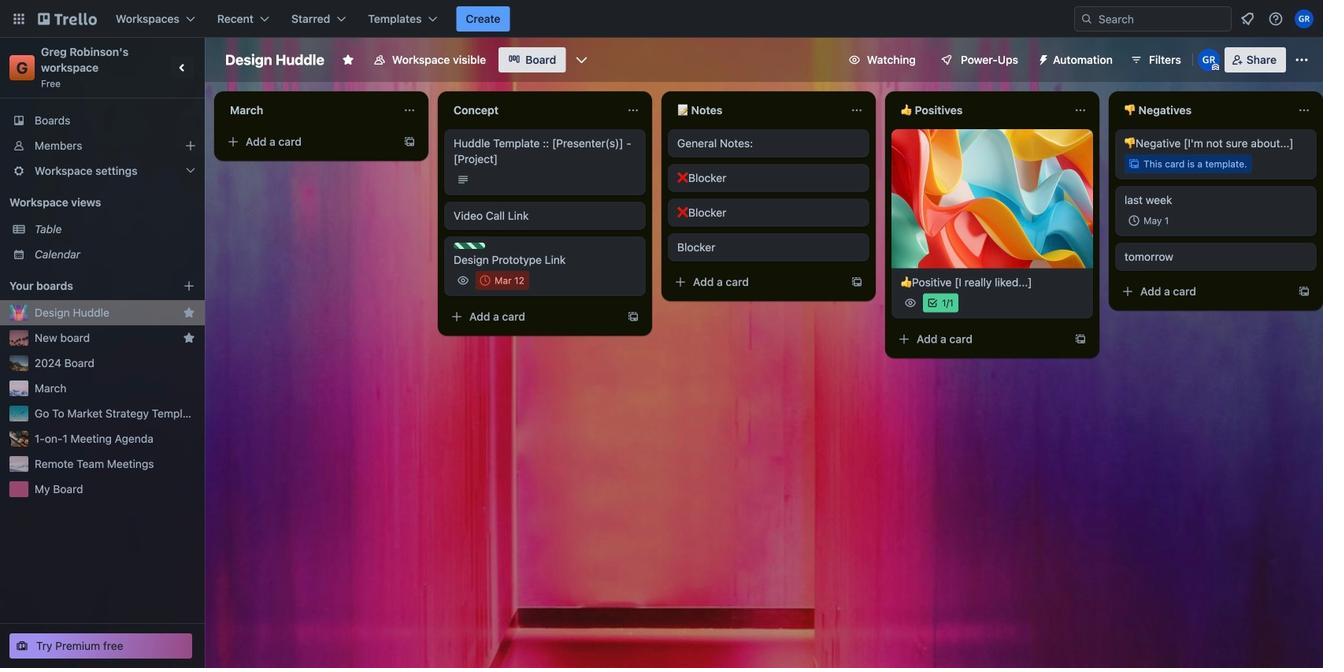 Task type: locate. For each thing, give the bounding box(es) containing it.
your boards with 8 items element
[[9, 277, 159, 296]]

starred icon image
[[183, 307, 195, 319], [183, 332, 195, 344]]

1 vertical spatial starred icon image
[[183, 332, 195, 344]]

Board name text field
[[218, 47, 332, 73]]

None text field
[[221, 98, 397, 123], [1116, 98, 1292, 123], [221, 98, 397, 123], [1116, 98, 1292, 123]]

0 vertical spatial starred icon image
[[183, 307, 195, 319]]

create from template… image
[[1075, 333, 1088, 346]]

None checkbox
[[1125, 211, 1175, 230]]

workspace navigation collapse icon image
[[172, 57, 194, 79]]

customize views image
[[574, 52, 590, 68]]

None checkbox
[[476, 271, 529, 290]]

create from template… image
[[404, 136, 416, 148], [851, 276, 864, 288], [1299, 285, 1311, 298], [627, 311, 640, 323]]

sm image
[[1032, 47, 1054, 69]]

None text field
[[444, 98, 621, 123], [668, 98, 845, 123], [892, 98, 1069, 123], [444, 98, 621, 123], [668, 98, 845, 123], [892, 98, 1069, 123]]

open information menu image
[[1269, 11, 1285, 27]]

this member is an admin of this board. image
[[1213, 64, 1220, 71]]



Task type: vqa. For each thing, say whether or not it's contained in the screenshot.
Your boards with 6 items element
no



Task type: describe. For each thing, give the bounding box(es) containing it.
color: green, title: none image
[[454, 243, 485, 249]]

search image
[[1081, 13, 1094, 25]]

Search field
[[1094, 8, 1232, 30]]

greg robinson (gregrobinson96) image
[[1199, 49, 1221, 71]]

add board image
[[183, 280, 195, 292]]

back to home image
[[38, 6, 97, 32]]

greg robinson (gregrobinson96) image
[[1296, 9, 1315, 28]]

0 notifications image
[[1239, 9, 1258, 28]]

primary element
[[0, 0, 1324, 38]]

show menu image
[[1295, 52, 1311, 68]]

star or unstar board image
[[342, 54, 355, 66]]

2 starred icon image from the top
[[183, 332, 195, 344]]

1 starred icon image from the top
[[183, 307, 195, 319]]



